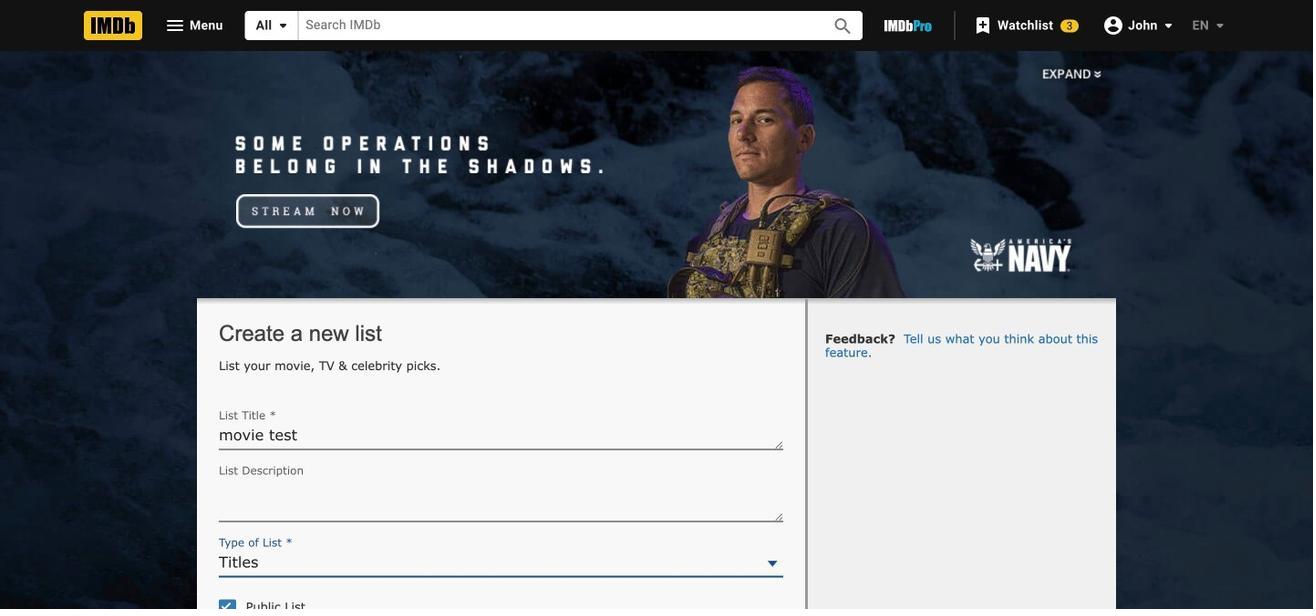 Task type: describe. For each thing, give the bounding box(es) containing it.
account circle image
[[1103, 14, 1125, 36]]

submit search image
[[832, 15, 854, 37]]

Search IMDb text field
[[298, 11, 812, 40]]

home image
[[84, 11, 142, 40]]

watchlist image
[[972, 15, 994, 36]]



Task type: vqa. For each thing, say whether or not it's contained in the screenshot.
'RonMazzo's Favorite Actors a list of 422 people created 21 Aug 2016'
no



Task type: locate. For each thing, give the bounding box(es) containing it.
0 horizontal spatial arrow drop down image
[[1158, 14, 1180, 36]]

None checkbox
[[219, 600, 231, 609]]

None field
[[298, 11, 812, 40]]

menu image
[[164, 15, 186, 36]]

None text field
[[219, 481, 783, 522]]

arrow drop down image
[[272, 15, 294, 36]]

arrow drop down image
[[1158, 14, 1180, 36], [1209, 15, 1231, 36]]

None text field
[[219, 426, 783, 450]]

None search field
[[245, 11, 863, 40]]

1 horizontal spatial arrow drop down image
[[1209, 15, 1231, 36]]



